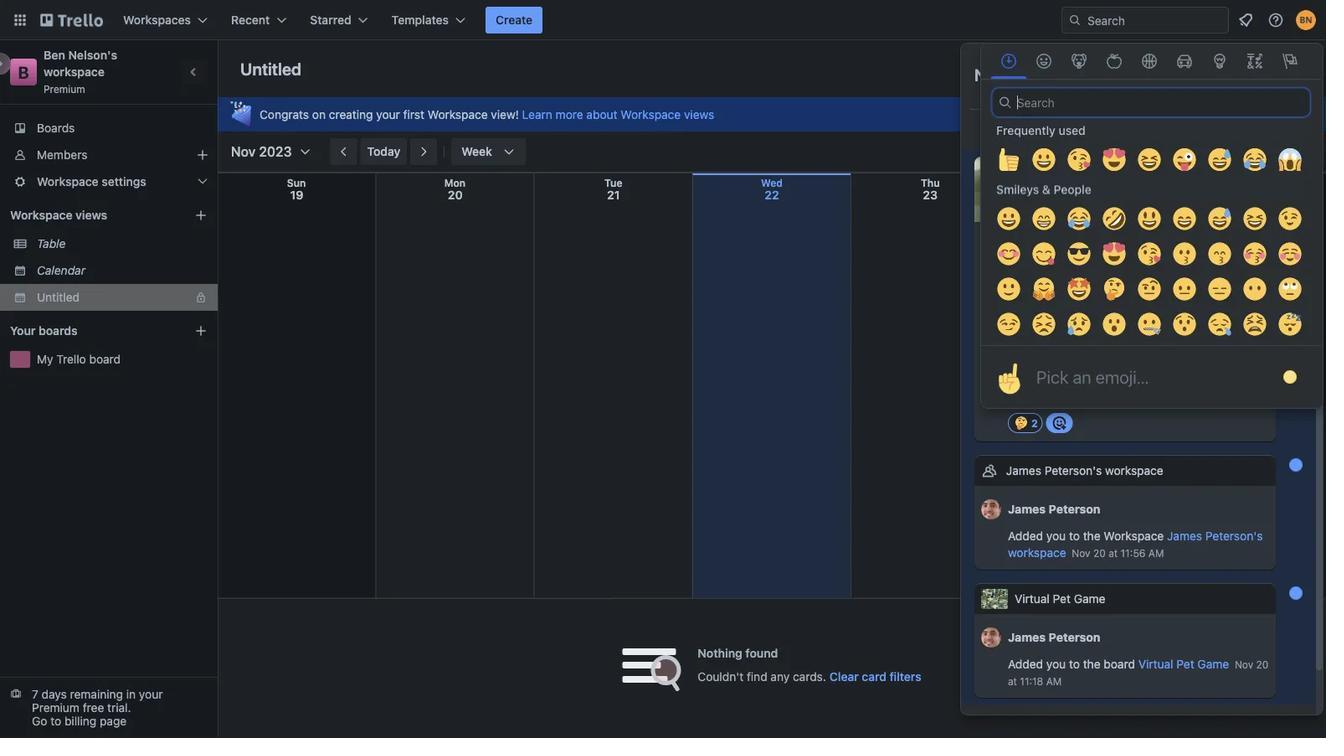 Task type: describe. For each thing, give the bounding box(es) containing it.
1 vertical spatial virtual pet game link
[[1139, 657, 1230, 671]]

all
[[1262, 122, 1273, 134]]

workspace settings
[[37, 175, 146, 188]]

private button
[[1131, 55, 1213, 82]]

filters
[[1245, 62, 1279, 75]]

domain
[[1170, 322, 1210, 336]]

nothing
[[698, 646, 743, 660]]

nov for nov 20 at 11:18 am
[[1236, 659, 1254, 671]]

am for added you to the board
[[1047, 676, 1062, 687]]

nov for nov 2023
[[231, 144, 256, 160]]

holds
[[1106, 289, 1136, 302]]

sat
[[1240, 177, 1256, 189]]

james peterson for peterson's
[[1009, 502, 1101, 516]]

1 james peterson (jamespeterson93) image from the top
[[982, 233, 1002, 258]]

marketing
[[1019, 289, 1073, 302]]

securing
[[992, 173, 1040, 187]]

james peterson button up james peterson's workspace link
[[975, 486, 1277, 526]]

ben nelson (bennelson96) image
[[1297, 10, 1317, 30]]

james peterson nov 20 at 12:07 pm
[[1009, 238, 1199, 252]]

today button
[[361, 138, 407, 165]]

task inside feel free to update this task as necessary.
[[1019, 359, 1041, 373]]

create a view image
[[194, 209, 208, 222]]

this inside feel free to update this task as necessary.
[[1219, 341, 1239, 354]]

24
[[1082, 188, 1097, 202]]

we
[[1019, 272, 1036, 286]]

1 peterson from the top
[[1049, 238, 1101, 252]]

learn
[[522, 107, 553, 121]]

the up nov 20 at 11:56 am
[[1084, 529, 1101, 543]]

tue
[[605, 177, 623, 189]]

james peterson button up may at the right top of page
[[1009, 238, 1101, 252]]

20 inside nov 20 at 11:18 am
[[1257, 659, 1269, 671]]

clear card filters button
[[830, 668, 922, 685]]

workspace inside ben nelson's workspace premium
[[44, 65, 105, 79]]

first
[[403, 107, 425, 121]]

put
[[1065, 272, 1083, 286]]

0 horizontal spatial views
[[75, 208, 107, 222]]

nov for nov 20 at 11:56 am
[[1073, 547, 1091, 559]]

calendar
[[37, 263, 85, 277]]

emoji…
[[1096, 367, 1150, 387]]

workspace up table on the top of the page
[[10, 208, 73, 222]]

you for board
[[1047, 657, 1067, 671]]

james peterson button up added you to the workspace
[[1009, 502, 1101, 516]]

week
[[462, 145, 492, 158]]

found
[[746, 646, 779, 660]]

thu
[[922, 177, 940, 189]]

2023
[[259, 144, 292, 160]]

your boards
[[10, 324, 78, 338]]

james for "james peterson" button under virtual pet game
[[1009, 630, 1046, 644]]

go
[[32, 714, 47, 728]]

your inside the 7 days remaining in your premium free trial. go to billing page
[[139, 687, 163, 701]]

domain
[[1043, 173, 1084, 187]]

templates
[[392, 13, 449, 27]]

create button
[[486, 7, 543, 34]]

at for james peterson's workspace
[[1109, 547, 1118, 559]]

0 vertical spatial your
[[376, 107, 400, 121]]

james peterson (jamespeterson93) image
[[982, 625, 1002, 650]]

the down allow
[[1064, 322, 1082, 336]]

nov 20 at 11:56 am
[[1073, 547, 1165, 559]]

nov inside james peterson nov 20 at 12:07 pm
[[1107, 240, 1126, 252]]

am for added you to the workspace
[[1149, 547, 1165, 559]]

0 horizontal spatial on
[[312, 107, 326, 121]]

mark
[[1236, 122, 1259, 134]]

20 inside james peterson nov 20 at 12:07 pm
[[1128, 240, 1141, 252]]

congrats on creating your first workspace view! learn more about workspace views
[[260, 107, 715, 121]]

pet inside 'link'
[[1144, 173, 1161, 187]]

nov 2023 button
[[225, 138, 312, 165]]

pick
[[1037, 367, 1069, 387]]

11:56
[[1121, 547, 1146, 559]]

to for this
[[1164, 341, 1175, 354]]

free inside feel free to update this task as necessary.
[[1139, 341, 1161, 354]]

create
[[496, 13, 533, 27]]

your boards with 1 items element
[[10, 321, 169, 341]]

clear
[[830, 670, 859, 684]]

free inside the 7 days remaining in your premium free trial. go to billing page
[[83, 701, 104, 715]]

ben nelson's workspace premium
[[44, 48, 120, 95]]

private
[[1164, 62, 1203, 75]]

7 days remaining in your premium free trial. go to billing page
[[32, 687, 163, 728]]

read
[[1289, 122, 1310, 134]]

workspaces button
[[113, 7, 218, 34]]

james peterson's workspace link
[[1009, 529, 1264, 560]]

while
[[1178, 272, 1206, 286]]

give us feedback! link
[[1039, 63, 1124, 75]]

0 vertical spatial james peterson's workspace
[[1007, 464, 1164, 477]]

james peterson for pet
[[1009, 630, 1101, 644]]

in inside the 7 days remaining in your premium free trial. go to billing page
[[126, 687, 136, 701]]

1 horizontal spatial this
[[1086, 272, 1105, 286]]

12:07
[[1156, 240, 1181, 252]]

task inside we may put this task on hold while the marketing team holds their name contest, this will allow us to have a more focused effort in the securing of our domain name. @bennelson96
[[1109, 272, 1131, 286]]

open information menu image
[[1268, 12, 1285, 28]]

Untitled text field
[[230, 53, 312, 85]]

our
[[1149, 322, 1167, 336]]

0 horizontal spatial this
[[1019, 305, 1038, 319]]

pm
[[1184, 240, 1199, 252]]

trial.
[[107, 701, 131, 715]]

added for added you to the workspace
[[1009, 529, 1044, 543]]

at for virtual pet game
[[1009, 676, 1018, 687]]

virtual pet game : paused
[[984, 204, 1106, 215]]

workspace right about
[[621, 107, 681, 121]]

settings
[[102, 175, 146, 188]]

workspace up 11:56
[[1104, 529, 1165, 543]]

workspace inside popup button
[[37, 175, 99, 188]]

back to home image
[[40, 7, 103, 34]]

filters button
[[1220, 55, 1284, 82]]

starred button
[[300, 7, 378, 34]]

at inside james peterson nov 20 at 12:07 pm
[[1144, 240, 1153, 252]]

feel free to update this task as necessary.
[[1019, 341, 1239, 373]]

virtual inside securing domain for virtual pet game website 'link'
[[1105, 173, 1140, 187]]

feedback!
[[1077, 63, 1124, 75]]

have
[[1123, 305, 1148, 319]]

primary element
[[0, 0, 1327, 40]]

billing
[[64, 714, 97, 728]]

0 vertical spatial board
[[89, 352, 121, 366]]

workspace up week
[[428, 107, 488, 121]]

us inside we may put this task on hold while the marketing team holds their name contest, this will allow us to have a more focused effort in the securing of our domain name. @bennelson96
[[1093, 305, 1106, 319]]

to inside we may put this task on hold while the marketing team holds their name contest, this will allow us to have a more focused effort in the securing of our domain name. @bennelson96
[[1109, 305, 1120, 319]]

only
[[1158, 69, 1180, 81]]

starred
[[310, 13, 352, 27]]

in inside we may put this task on hold while the marketing team holds their name contest, this will allow us to have a more focused effort in the securing of our domain name. @bennelson96
[[1052, 322, 1061, 336]]

added for added you to the board virtual pet game
[[1009, 657, 1044, 671]]

1 horizontal spatial board
[[1104, 657, 1136, 671]]

unread
[[1210, 69, 1243, 81]]

0 vertical spatial views
[[684, 107, 715, 121]]

we may put this task on hold while the marketing team holds their name contest, this will allow us to have a more focused effort in the securing of our domain name. @bennelson96
[[1019, 272, 1246, 354]]

wed
[[761, 177, 783, 189]]

days
[[42, 687, 67, 701]]

my trello board
[[37, 352, 121, 366]]

table link
[[37, 235, 208, 252]]



Task type: locate. For each thing, give the bounding box(es) containing it.
as inside button
[[1275, 122, 1286, 134]]

b link
[[10, 59, 37, 85]]

@bennelson96
[[1022, 341, 1109, 354]]

search image
[[1069, 13, 1082, 27]]

securing
[[1085, 322, 1132, 336]]

am right 11:56
[[1149, 547, 1165, 559]]

0 vertical spatial james peterson (jamespeterson93) image
[[982, 233, 1002, 258]]

0 vertical spatial in
[[1052, 322, 1061, 336]]

to down virtual pet game
[[1070, 657, 1081, 671]]

to for workspace
[[1070, 529, 1081, 543]]

11:18
[[1021, 676, 1044, 687]]

couldn't
[[698, 670, 744, 684]]

more
[[556, 107, 584, 121], [1161, 305, 1189, 319]]

premium inside the 7 days remaining in your premium free trial. go to billing page
[[32, 701, 80, 715]]

at left "12:07"
[[1144, 240, 1153, 252]]

to inside feel free to update this task as necessary.
[[1164, 341, 1175, 354]]

remaining
[[70, 687, 123, 701]]

1 vertical spatial as
[[1045, 359, 1057, 373]]

add board image
[[194, 324, 208, 338]]

james inside james peterson's workspace
[[1168, 529, 1203, 543]]

1 horizontal spatial workspace
[[1009, 546, 1067, 560]]

boards link
[[0, 115, 218, 142]]

peterson's inside james peterson's workspace link
[[1206, 529, 1264, 543]]

card
[[862, 670, 887, 684]]

this
[[1086, 272, 1105, 286], [1019, 305, 1038, 319], [1219, 341, 1239, 354]]

2 james peterson (jamespeterson93) image from the top
[[982, 497, 1002, 522]]

at inside nov 20 at 11:18 am
[[1009, 676, 1018, 687]]

more right learn
[[556, 107, 584, 121]]

james peterson button up added you to the board virtual pet game
[[975, 614, 1277, 654]]

their
[[1139, 289, 1163, 302]]

0 vertical spatial premium
[[44, 83, 85, 95]]

of
[[1135, 322, 1146, 336]]

added you to the board virtual pet game
[[1009, 657, 1230, 671]]

added you to the workspace
[[1009, 529, 1168, 543]]

the down virtual pet game
[[1084, 657, 1101, 671]]

added up virtual pet game
[[1009, 529, 1044, 543]]

1 james peterson from the top
[[1009, 502, 1101, 516]]

0 horizontal spatial virtual pet game link
[[984, 203, 1066, 216]]

about
[[587, 107, 618, 121]]

workspace up james peterson's workspace link
[[1106, 464, 1164, 477]]

1 vertical spatial james peterson's workspace
[[1009, 529, 1264, 560]]

workspace views
[[10, 208, 107, 222]]

0 notifications image
[[1236, 10, 1257, 30]]

nov inside button
[[231, 144, 256, 160]]

:
[[1066, 204, 1070, 215]]

for
[[1087, 173, 1102, 187]]

nov 20 at 11:18 am
[[1009, 659, 1269, 687]]

peterson up added you to the workspace
[[1049, 502, 1101, 516]]

1 vertical spatial views
[[75, 208, 107, 222]]

1 vertical spatial workspace
[[1106, 464, 1164, 477]]

in down will
[[1052, 322, 1061, 336]]

2 you from the top
[[1047, 657, 1067, 671]]

james peterson button
[[1009, 238, 1101, 252], [975, 486, 1277, 526], [1009, 502, 1101, 516], [975, 614, 1277, 654], [1009, 630, 1101, 644]]

2 vertical spatial at
[[1009, 676, 1018, 687]]

securing domain for virtual pet game website link
[[982, 163, 1270, 195]]

1 horizontal spatial as
[[1275, 122, 1286, 134]]

this down name.
[[1219, 341, 1239, 354]]

in up page
[[126, 687, 136, 701]]

0 vertical spatial more
[[556, 107, 584, 121]]

peterson's
[[1045, 464, 1103, 477], [1206, 529, 1264, 543]]

task down the effort
[[1019, 359, 1041, 373]]

james peterson down virtual pet game
[[1009, 630, 1101, 644]]

am inside nov 20 at 11:18 am
[[1047, 676, 1062, 687]]

peterson for pet
[[1049, 630, 1101, 644]]

mark all as read
[[1236, 122, 1310, 134]]

untitled down calendar
[[37, 290, 80, 304]]

1 vertical spatial free
[[83, 701, 104, 715]]

website
[[1199, 173, 1243, 187]]

0 horizontal spatial in
[[126, 687, 136, 701]]

workspace
[[44, 65, 105, 79], [1106, 464, 1164, 477], [1009, 546, 1067, 560]]

an
[[1073, 367, 1092, 387]]

workspace inside james peterson's workspace
[[1009, 546, 1067, 560]]

to inside the 7 days remaining in your premium free trial. go to billing page
[[50, 714, 61, 728]]

1 vertical spatial peterson
[[1049, 502, 1101, 516]]

peterson down virtual pet game
[[1049, 630, 1101, 644]]

0 horizontal spatial am
[[1047, 676, 1062, 687]]

2 peterson from the top
[[1049, 502, 1101, 516]]

0 vertical spatial free
[[1139, 341, 1161, 354]]

1 vertical spatial in
[[126, 687, 136, 701]]

1 vertical spatial added
[[1009, 657, 1044, 671]]

views
[[684, 107, 715, 121], [75, 208, 107, 222]]

as right all
[[1275, 122, 1286, 134]]

more down the "name"
[[1161, 305, 1189, 319]]

paused
[[1072, 204, 1106, 215]]

on
[[312, 107, 326, 121], [1134, 272, 1148, 286]]

you up virtual pet game
[[1047, 529, 1067, 543]]

1 you from the top
[[1047, 529, 1067, 543]]

untitled inside text field
[[240, 59, 302, 78]]

nov 2023
[[231, 144, 292, 160]]

1 vertical spatial on
[[1134, 272, 1148, 286]]

workspace up virtual pet game
[[1009, 546, 1067, 560]]

0 vertical spatial james peterson
[[1009, 502, 1101, 516]]

0 horizontal spatial task
[[1019, 359, 1041, 373]]

2 added from the top
[[1009, 657, 1044, 671]]

james for "james peterson" button on top of added you to the workspace
[[1009, 502, 1046, 516]]

you down virtual pet game
[[1047, 657, 1067, 671]]

to for board
[[1070, 657, 1081, 671]]

1 horizontal spatial free
[[1139, 341, 1161, 354]]

0 vertical spatial us
[[1063, 63, 1074, 75]]

nov
[[231, 144, 256, 160], [1107, 240, 1126, 252], [1073, 547, 1091, 559], [1236, 659, 1254, 671]]

21
[[607, 188, 620, 202]]

2 horizontal spatial this
[[1219, 341, 1239, 354]]

any
[[771, 670, 790, 684]]

to right go
[[50, 714, 61, 728]]

james for james peterson's workspace link
[[1168, 529, 1203, 543]]

pick an emoji…
[[1037, 367, 1150, 387]]

0 vertical spatial am
[[1149, 547, 1165, 559]]

1 horizontal spatial views
[[684, 107, 715, 121]]

1 vertical spatial james peterson (jamespeterson93) image
[[982, 497, 1002, 522]]

task up holds
[[1109, 272, 1131, 286]]

1 horizontal spatial virtual pet game link
[[1139, 657, 1230, 671]]

1 vertical spatial premium
[[32, 701, 80, 715]]

nothing found image
[[623, 648, 681, 692]]

1 horizontal spatial more
[[1161, 305, 1189, 319]]

am right "11:18"
[[1047, 676, 1062, 687]]

1 vertical spatial this
[[1019, 305, 1038, 319]]

will
[[1042, 305, 1059, 319]]

1 horizontal spatial at
[[1109, 547, 1118, 559]]

Search field
[[1082, 8, 1229, 33]]

1 horizontal spatial us
[[1093, 305, 1106, 319]]

7
[[32, 687, 38, 701]]

peterson for peterson's
[[1049, 502, 1101, 516]]

show
[[1183, 69, 1207, 81]]

0 vertical spatial peterson
[[1049, 238, 1101, 252]]

1 vertical spatial your
[[139, 687, 163, 701]]

contest,
[[1199, 289, 1243, 302]]

us up securing
[[1093, 305, 1106, 319]]

peterson up the put
[[1049, 238, 1101, 252]]

virtual pet game link
[[984, 203, 1066, 216], [1139, 657, 1230, 671]]

1 vertical spatial you
[[1047, 657, 1067, 671]]

2 vertical spatial workspace
[[1009, 546, 1067, 560]]

1 vertical spatial untitled
[[37, 290, 80, 304]]

workspace navigation collapse icon image
[[183, 60, 206, 84]]

securing domain for virtual pet game website
[[992, 173, 1243, 187]]

peterson
[[1049, 238, 1101, 252], [1049, 502, 1101, 516], [1049, 630, 1101, 644]]

1 vertical spatial peterson's
[[1206, 529, 1264, 543]]

on left creating
[[312, 107, 326, 121]]

may
[[1039, 272, 1061, 286]]

your right trial.
[[139, 687, 163, 701]]

at left 11:56
[[1109, 547, 1118, 559]]

premium inside ben nelson's workspace premium
[[44, 83, 85, 95]]

1 horizontal spatial am
[[1149, 547, 1165, 559]]

ben nelson's workspace link
[[44, 48, 120, 79]]

james peterson button down virtual pet game
[[1009, 630, 1101, 644]]

you
[[1047, 529, 1067, 543], [1047, 657, 1067, 671]]

0 horizontal spatial workspace
[[44, 65, 105, 79]]

0 horizontal spatial peterson's
[[1045, 464, 1103, 477]]

19
[[290, 188, 304, 202]]

1 vertical spatial board
[[1104, 657, 1136, 671]]

0 vertical spatial as
[[1275, 122, 1286, 134]]

to down "our"
[[1164, 341, 1175, 354]]

mark all as read button
[[1236, 120, 1310, 137]]

necessary.
[[1060, 359, 1118, 373]]

untitled up congrats
[[240, 59, 302, 78]]

feel
[[1116, 341, 1136, 354]]

more inside we may put this task on hold while the marketing team holds their name contest, this will allow us to have a more focused effort in the securing of our domain name. @bennelson96
[[1161, 305, 1189, 319]]

filters
[[890, 670, 922, 684]]

nelson's
[[68, 48, 117, 62]]

2 james peterson from the top
[[1009, 630, 1101, 644]]

23
[[923, 188, 938, 202]]

workspaces
[[123, 13, 191, 27]]

table
[[37, 237, 66, 250]]

fri
[[1083, 177, 1096, 189]]

25
[[1240, 188, 1255, 202]]

couldn't find any cards. clear card filters
[[698, 670, 922, 684]]

as down @bennelson96
[[1045, 359, 1057, 373]]

james
[[1009, 238, 1046, 252], [1007, 464, 1042, 477], [1009, 502, 1046, 516], [1168, 529, 1203, 543], [1009, 630, 1046, 644]]

2 vertical spatial peterson
[[1049, 630, 1101, 644]]

mon
[[445, 177, 466, 189]]

only show unread
[[1158, 69, 1243, 81]]

virtual
[[1105, 173, 1140, 187], [984, 204, 1017, 215], [1015, 592, 1050, 606], [1139, 657, 1174, 671]]

at left "11:18"
[[1009, 676, 1018, 687]]

nov inside nov 20 at 11:18 am
[[1236, 659, 1254, 671]]

0 horizontal spatial more
[[556, 107, 584, 121]]

at
[[1144, 240, 1153, 252], [1109, 547, 1118, 559], [1009, 676, 1018, 687]]

your
[[376, 107, 400, 121], [139, 687, 163, 701]]

1 vertical spatial am
[[1047, 676, 1062, 687]]

2 horizontal spatial workspace
[[1106, 464, 1164, 477]]

20
[[448, 188, 463, 202], [1128, 240, 1141, 252], [1094, 547, 1106, 559], [1257, 659, 1269, 671]]

us right give on the right of the page
[[1063, 63, 1074, 75]]

0 horizontal spatial your
[[139, 687, 163, 701]]

1 vertical spatial at
[[1109, 547, 1118, 559]]

page
[[100, 714, 127, 728]]

added up "11:18"
[[1009, 657, 1044, 671]]

this up the effort
[[1019, 305, 1038, 319]]

0 vertical spatial virtual pet game link
[[984, 203, 1066, 216]]

1 horizontal spatial peterson's
[[1206, 529, 1264, 543]]

us
[[1063, 63, 1074, 75], [1093, 305, 1106, 319]]

hold
[[1151, 272, 1175, 286]]

0 horizontal spatial at
[[1009, 676, 1018, 687]]

name.
[[1213, 322, 1246, 336]]

focused
[[1192, 305, 1235, 319]]

on up their
[[1134, 272, 1148, 286]]

2 horizontal spatial at
[[1144, 240, 1153, 252]]

0 horizontal spatial board
[[89, 352, 121, 366]]

1 vertical spatial more
[[1161, 305, 1189, 319]]

boards
[[39, 324, 78, 338]]

0 vertical spatial added
[[1009, 529, 1044, 543]]

recent
[[231, 13, 270, 27]]

as
[[1275, 122, 1286, 134], [1045, 359, 1057, 373]]

1 horizontal spatial task
[[1109, 272, 1131, 286]]

to up nov 20 at 11:56 am
[[1070, 529, 1081, 543]]

james peterson up added you to the workspace
[[1009, 502, 1101, 516]]

0 vertical spatial this
[[1086, 272, 1105, 286]]

1 horizontal spatial on
[[1134, 272, 1148, 286]]

1 added from the top
[[1009, 529, 1044, 543]]

templates button
[[382, 7, 476, 34]]

2 vertical spatial this
[[1219, 341, 1239, 354]]

0 vertical spatial workspace
[[44, 65, 105, 79]]

name
[[1166, 289, 1196, 302]]

your left the first
[[376, 107, 400, 121]]

you for workspace
[[1047, 529, 1067, 543]]

notifications
[[975, 65, 1073, 84]]

nothing found
[[698, 646, 779, 660]]

this up team
[[1086, 272, 1105, 286]]

1 vertical spatial task
[[1019, 359, 1041, 373]]

0 vertical spatial task
[[1109, 272, 1131, 286]]

to up securing
[[1109, 305, 1120, 319]]

calendar link
[[37, 262, 208, 279]]

0 vertical spatial untitled
[[240, 59, 302, 78]]

in
[[1052, 322, 1061, 336], [126, 687, 136, 701]]

1 vertical spatial james peterson
[[1009, 630, 1101, 644]]

1 horizontal spatial untitled
[[240, 59, 302, 78]]

board
[[89, 352, 121, 366], [1104, 657, 1136, 671]]

0 vertical spatial on
[[312, 107, 326, 121]]

cards.
[[793, 670, 827, 684]]

learn more about workspace views link
[[522, 104, 715, 124]]

game inside 'link'
[[1165, 173, 1196, 187]]

Search search field
[[992, 87, 1312, 118]]

effort
[[1019, 322, 1049, 336]]

1 horizontal spatial in
[[1052, 322, 1061, 336]]

0 vertical spatial peterson's
[[1045, 464, 1103, 477]]

workspace down members
[[37, 175, 99, 188]]

a
[[1151, 305, 1158, 319]]

james peterson (jamespeterson93) image
[[982, 233, 1002, 258], [982, 497, 1002, 522]]

0 vertical spatial you
[[1047, 529, 1067, 543]]

1 vertical spatial us
[[1093, 305, 1106, 319]]

b
[[18, 62, 29, 82]]

workspace down nelson's
[[44, 65, 105, 79]]

on inside we may put this task on hold while the marketing team holds their name contest, this will allow us to have a more focused effort in the securing of our domain name. @bennelson96
[[1134, 272, 1148, 286]]

0 horizontal spatial as
[[1045, 359, 1057, 373]]

0 vertical spatial at
[[1144, 240, 1153, 252]]

1 horizontal spatial your
[[376, 107, 400, 121]]

the up contest,
[[1209, 272, 1226, 286]]

as inside feel free to update this task as necessary.
[[1045, 359, 1057, 373]]

untitled link
[[37, 289, 184, 306]]

0 horizontal spatial untitled
[[37, 290, 80, 304]]

0 horizontal spatial free
[[83, 701, 104, 715]]

3 peterson from the top
[[1049, 630, 1101, 644]]

0 horizontal spatial us
[[1063, 63, 1074, 75]]



Task type: vqa. For each thing, say whether or not it's contained in the screenshot.
the bottommost Apple
no



